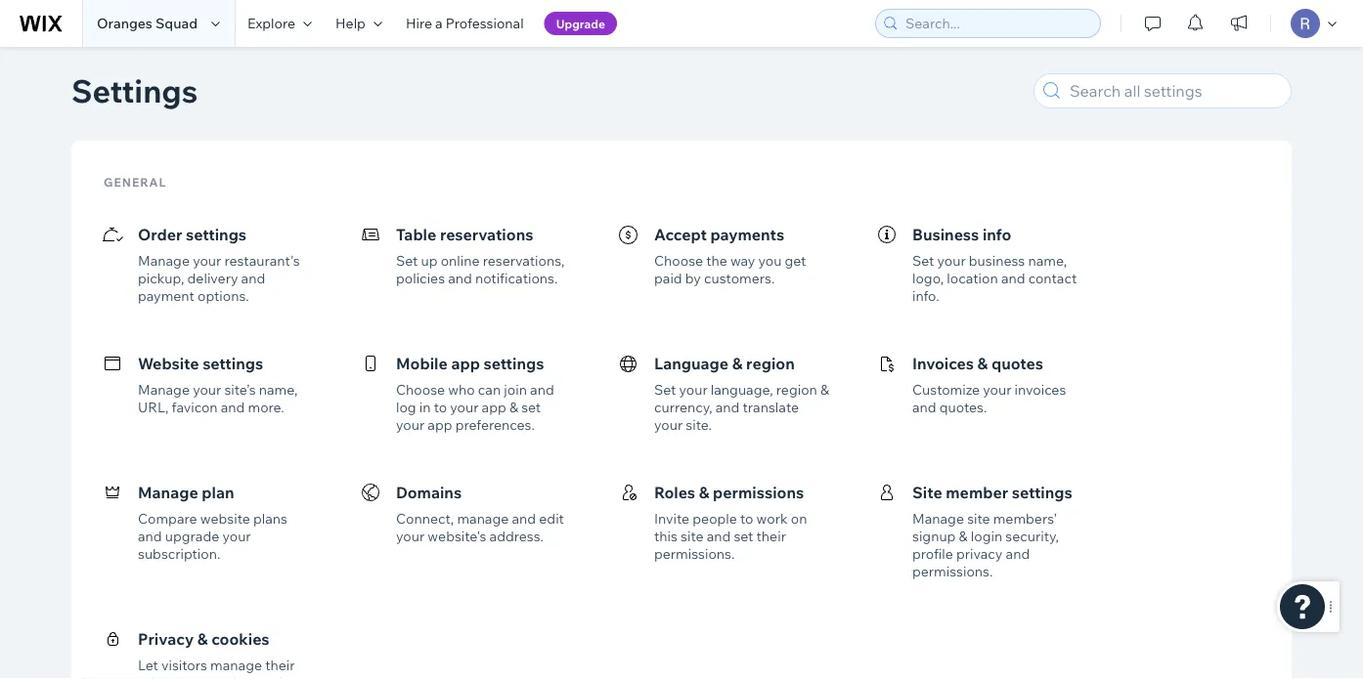 Task type: describe. For each thing, give the bounding box(es) containing it.
and inside order settings manage your restaurant's pickup, delivery and payment options.
[[241, 270, 265, 287]]

permissions. for &
[[655, 546, 735, 563]]

your inside order settings manage your restaurant's pickup, delivery and payment options.
[[193, 252, 221, 270]]

plans
[[253, 511, 288, 528]]

oranges squad
[[97, 15, 198, 32]]

hire a professional link
[[394, 0, 536, 47]]

to inside the roles & permissions invite people to work on this site and set their permissions.
[[741, 511, 754, 528]]

invoices
[[913, 354, 974, 374]]

website settings manage your site's name, url, favicon and more.
[[138, 354, 298, 416]]

way
[[731, 252, 756, 270]]

& inside privacy & cookies let visitors manage their privacy, data and cookie
[[197, 630, 208, 650]]

your down currency,
[[655, 417, 683, 434]]

site.
[[686, 417, 712, 434]]

1 vertical spatial region
[[777, 382, 818, 399]]

& inside mobile app settings choose who can join and log in to your app & set your app preferences.
[[510, 399, 519, 416]]

upgrade
[[556, 16, 606, 31]]

invoices
[[1015, 382, 1067, 399]]

log
[[396, 399, 416, 416]]

cookies
[[211, 630, 270, 650]]

hire a professional
[[406, 15, 524, 32]]

website
[[138, 354, 199, 374]]

order
[[138, 225, 182, 245]]

help button
[[324, 0, 394, 47]]

set for business info
[[913, 252, 935, 270]]

site inside the roles & permissions invite people to work on this site and set their permissions.
[[681, 528, 704, 545]]

accept payments choose the way you get paid by customers.
[[655, 225, 807, 287]]

plan
[[202, 483, 234, 503]]

manage inside the domains connect, manage and edit your website's address.
[[457, 511, 509, 528]]

more.
[[248, 399, 284, 416]]

paid
[[655, 270, 683, 287]]

Search... field
[[900, 10, 1095, 37]]

and inside business info set your business name, logo, location and contact info.
[[1002, 270, 1026, 287]]

your inside invoices & quotes customize your invoices and quotes.
[[984, 382, 1012, 399]]

domains connect, manage and edit your website's address.
[[396, 483, 564, 545]]

security,
[[1006, 528, 1059, 545]]

and inside invoices & quotes customize your invoices and quotes.
[[913, 399, 937, 416]]

subscription.
[[138, 546, 220, 563]]

up
[[421, 252, 438, 270]]

& inside the roles & permissions invite people to work on this site and set their permissions.
[[699, 483, 710, 503]]

privacy & cookies let visitors manage their privacy, data and cookie
[[138, 630, 298, 680]]

location
[[947, 270, 999, 287]]

signup
[[913, 528, 956, 545]]

choose inside mobile app settings choose who can join and log in to your app & set your app preferences.
[[396, 382, 445, 399]]

permissions. for member
[[913, 564, 993, 581]]

this
[[655, 528, 678, 545]]

and inside language & region set your language, region & currency, and translate your site.
[[716, 399, 740, 416]]

manage plan compare website plans and upgrade your subscription.
[[138, 483, 288, 563]]

domains
[[396, 483, 462, 503]]

settings inside order settings manage your restaurant's pickup, delivery and payment options.
[[186, 225, 247, 245]]

members'
[[994, 511, 1058, 528]]

visitors
[[161, 657, 207, 675]]

online
[[441, 252, 480, 270]]

0 vertical spatial region
[[747, 354, 795, 374]]

site member settings manage site members' signup & login security, profile privacy and permissions.
[[913, 483, 1073, 581]]

and inside table reservations set up online reservations, policies and notifications.
[[448, 270, 472, 287]]

their inside privacy & cookies let visitors manage their privacy, data and cookie
[[265, 657, 295, 675]]

logo,
[[913, 270, 944, 287]]

name, for info
[[1029, 252, 1068, 270]]

compare
[[138, 511, 197, 528]]

currency,
[[655, 399, 713, 416]]

can
[[478, 382, 501, 399]]

Search all settings field
[[1065, 74, 1286, 108]]

2 vertical spatial app
[[428, 417, 453, 434]]

language,
[[711, 382, 774, 399]]

invite
[[655, 511, 690, 528]]

policies
[[396, 270, 445, 287]]

connect,
[[396, 511, 454, 528]]

who
[[448, 382, 475, 399]]

profile
[[913, 546, 954, 563]]

and inside the domains connect, manage and edit your website's address.
[[512, 511, 536, 528]]

& inside invoices & quotes customize your invoices and quotes.
[[978, 354, 989, 374]]

settings inside website settings manage your site's name, url, favicon and more.
[[203, 354, 263, 374]]

website's
[[428, 528, 487, 545]]

reservations,
[[483, 252, 565, 270]]

a
[[435, 15, 443, 32]]

mobile
[[396, 354, 448, 374]]

your inside business info set your business name, logo, location and contact info.
[[938, 252, 966, 270]]

& up the language,
[[733, 354, 743, 374]]

info
[[983, 225, 1012, 245]]

site's
[[224, 382, 256, 399]]

roles & permissions invite people to work on this site and set their permissions.
[[655, 483, 808, 563]]

business
[[913, 225, 980, 245]]

name, for settings
[[259, 382, 298, 399]]

info.
[[913, 288, 940, 305]]

accept
[[655, 225, 707, 245]]

set inside mobile app settings choose who can join and log in to your app & set your app preferences.
[[522, 399, 541, 416]]

contact
[[1029, 270, 1078, 287]]

member
[[946, 483, 1009, 503]]

translate
[[743, 399, 799, 416]]

language & region set your language, region & currency, and translate your site.
[[655, 354, 830, 434]]



Task type: vqa. For each thing, say whether or not it's contained in the screenshot.
designing
no



Task type: locate. For each thing, give the bounding box(es) containing it.
and down the language,
[[716, 399, 740, 416]]

address.
[[490, 528, 544, 545]]

edit
[[539, 511, 564, 528]]

app up who
[[451, 354, 480, 374]]

reservations
[[440, 225, 534, 245]]

your up the delivery
[[193, 252, 221, 270]]

by
[[686, 270, 701, 287]]

manage up website's
[[457, 511, 509, 528]]

their
[[757, 528, 787, 545], [265, 657, 295, 675]]

settings up join
[[484, 354, 544, 374]]

1 horizontal spatial choose
[[655, 252, 704, 270]]

1 vertical spatial site
[[681, 528, 704, 545]]

0 horizontal spatial set
[[396, 252, 418, 270]]

your up favicon
[[193, 382, 221, 399]]

your down "quotes"
[[984, 382, 1012, 399]]

work
[[757, 511, 788, 528]]

manage down cookies
[[210, 657, 262, 675]]

permissions
[[713, 483, 805, 503]]

&
[[733, 354, 743, 374], [978, 354, 989, 374], [821, 382, 830, 399], [510, 399, 519, 416], [699, 483, 710, 503], [959, 528, 968, 545], [197, 630, 208, 650]]

region
[[747, 354, 795, 374], [777, 382, 818, 399]]

your down connect,
[[396, 528, 425, 545]]

settings up the delivery
[[186, 225, 247, 245]]

site up login
[[968, 511, 991, 528]]

& down join
[[510, 399, 519, 416]]

general-section element
[[89, 194, 1275, 680]]

1 vertical spatial to
[[741, 511, 754, 528]]

& inside site member settings manage site members' signup & login security, profile privacy and permissions.
[[959, 528, 968, 545]]

login
[[971, 528, 1003, 545]]

site right this
[[681, 528, 704, 545]]

app
[[451, 354, 480, 374], [482, 399, 507, 416], [428, 417, 453, 434]]

set inside table reservations set up online reservations, policies and notifications.
[[396, 252, 418, 270]]

1 horizontal spatial permissions.
[[913, 564, 993, 581]]

and inside privacy & cookies let visitors manage their privacy, data and cookie
[[221, 675, 246, 680]]

0 horizontal spatial site
[[681, 528, 704, 545]]

to left work on the bottom right of the page
[[741, 511, 754, 528]]

hire
[[406, 15, 432, 32]]

set up logo, at the right top of page
[[913, 252, 935, 270]]

permissions. inside the roles & permissions invite people to work on this site and set their permissions.
[[655, 546, 735, 563]]

your inside "manage plan compare website plans and upgrade your subscription."
[[223, 528, 251, 545]]

your inside the domains connect, manage and edit your website's address.
[[396, 528, 425, 545]]

and right join
[[530, 382, 554, 399]]

privacy,
[[138, 675, 187, 680]]

to inside mobile app settings choose who can join and log in to your app & set your app preferences.
[[434, 399, 447, 416]]

and inside website settings manage your site's name, url, favicon and more.
[[221, 399, 245, 416]]

and inside "manage plan compare website plans and upgrade your subscription."
[[138, 528, 162, 545]]

& up people
[[699, 483, 710, 503]]

join
[[504, 382, 527, 399]]

settings up site's
[[203, 354, 263, 374]]

manage inside "manage plan compare website plans and upgrade your subscription."
[[138, 483, 198, 503]]

their inside the roles & permissions invite people to work on this site and set their permissions.
[[757, 528, 787, 545]]

manage up compare
[[138, 483, 198, 503]]

manage up pickup,
[[138, 252, 190, 270]]

your inside website settings manage your site's name, url, favicon and more.
[[193, 382, 221, 399]]

1 horizontal spatial to
[[741, 511, 754, 528]]

people
[[693, 511, 738, 528]]

payments
[[711, 225, 785, 245]]

manage up signup
[[913, 511, 965, 528]]

table
[[396, 225, 437, 245]]

preferences.
[[456, 417, 535, 434]]

url,
[[138, 399, 169, 416]]

website
[[200, 511, 250, 528]]

delivery
[[187, 270, 238, 287]]

0 vertical spatial manage
[[457, 511, 509, 528]]

0 vertical spatial app
[[451, 354, 480, 374]]

general
[[104, 175, 167, 189]]

and down the security,
[[1006, 546, 1030, 563]]

notifications.
[[475, 270, 558, 287]]

to right in
[[434, 399, 447, 416]]

app up preferences.
[[482, 399, 507, 416]]

1 vertical spatial permissions.
[[913, 564, 993, 581]]

restaurant's
[[224, 252, 300, 270]]

1 vertical spatial manage
[[210, 657, 262, 675]]

1 horizontal spatial manage
[[457, 511, 509, 528]]

0 horizontal spatial name,
[[259, 382, 298, 399]]

get
[[785, 252, 807, 270]]

choose up in
[[396, 382, 445, 399]]

table reservations set up online reservations, policies and notifications.
[[396, 225, 565, 287]]

roles
[[655, 483, 696, 503]]

data
[[190, 675, 218, 680]]

your down business
[[938, 252, 966, 270]]

and down online
[[448, 270, 472, 287]]

choose up paid
[[655, 252, 704, 270]]

1 vertical spatial app
[[482, 399, 507, 416]]

customers.
[[704, 270, 775, 287]]

set
[[522, 399, 541, 416], [734, 528, 754, 545]]

manage inside privacy & cookies let visitors manage their privacy, data and cookie
[[210, 657, 262, 675]]

set inside the roles & permissions invite people to work on this site and set their permissions.
[[734, 528, 754, 545]]

name, up more. on the bottom left of the page
[[259, 382, 298, 399]]

1 horizontal spatial name,
[[1029, 252, 1068, 270]]

manage inside website settings manage your site's name, url, favicon and more.
[[138, 382, 190, 399]]

and inside mobile app settings choose who can join and log in to your app & set your app preferences.
[[530, 382, 554, 399]]

site
[[913, 483, 943, 503]]

1 horizontal spatial site
[[968, 511, 991, 528]]

settings inside mobile app settings choose who can join and log in to your app & set your app preferences.
[[484, 354, 544, 374]]

favicon
[[172, 399, 218, 416]]

0 vertical spatial name,
[[1029, 252, 1068, 270]]

business info set your business name, logo, location and contact info.
[[913, 225, 1078, 305]]

0 vertical spatial to
[[434, 399, 447, 416]]

site inside site member settings manage site members' signup & login security, profile privacy and permissions.
[[968, 511, 991, 528]]

set inside business info set your business name, logo, location and contact info.
[[913, 252, 935, 270]]

1 horizontal spatial set
[[655, 382, 676, 399]]

quotes
[[992, 354, 1044, 374]]

their down cookies
[[265, 657, 295, 675]]

manage inside site member settings manage site members' signup & login security, profile privacy and permissions.
[[913, 511, 965, 528]]

0 vertical spatial their
[[757, 528, 787, 545]]

their down work on the bottom right of the page
[[757, 528, 787, 545]]

to
[[434, 399, 447, 416], [741, 511, 754, 528]]

squad
[[156, 15, 198, 32]]

0 horizontal spatial their
[[265, 657, 295, 675]]

let
[[138, 657, 158, 675]]

in
[[420, 399, 431, 416]]

0 horizontal spatial manage
[[210, 657, 262, 675]]

0 vertical spatial permissions.
[[655, 546, 735, 563]]

0 horizontal spatial set
[[522, 399, 541, 416]]

mobile app settings choose who can join and log in to your app & set your app preferences.
[[396, 354, 554, 434]]

set down join
[[522, 399, 541, 416]]

and up address.
[[512, 511, 536, 528]]

payment
[[138, 288, 195, 305]]

and down people
[[707, 528, 731, 545]]

region up translate
[[777, 382, 818, 399]]

manage
[[138, 252, 190, 270], [138, 382, 190, 399], [138, 483, 198, 503], [913, 511, 965, 528]]

professional
[[446, 15, 524, 32]]

0 horizontal spatial to
[[434, 399, 447, 416]]

permissions. down 'profile'
[[913, 564, 993, 581]]

and right data
[[221, 675, 246, 680]]

name, up contact
[[1029, 252, 1068, 270]]

options.
[[198, 288, 249, 305]]

privacy
[[957, 546, 1003, 563]]

oranges
[[97, 15, 152, 32]]

you
[[759, 252, 782, 270]]

choose inside "accept payments choose the way you get paid by customers."
[[655, 252, 704, 270]]

and down business
[[1002, 270, 1026, 287]]

pickup,
[[138, 270, 184, 287]]

1 vertical spatial name,
[[259, 382, 298, 399]]

0 vertical spatial site
[[968, 511, 991, 528]]

invoices & quotes customize your invoices and quotes.
[[913, 354, 1067, 416]]

& right the language,
[[821, 382, 830, 399]]

1 vertical spatial their
[[265, 657, 295, 675]]

and down site's
[[221, 399, 245, 416]]

upgrade button
[[545, 12, 617, 35]]

manage up url,
[[138, 382, 190, 399]]

and down customize
[[913, 399, 937, 416]]

name, inside website settings manage your site's name, url, favicon and more.
[[259, 382, 298, 399]]

set inside language & region set your language, region & currency, and translate your site.
[[655, 382, 676, 399]]

manage
[[457, 511, 509, 528], [210, 657, 262, 675]]

your down who
[[450, 399, 479, 416]]

help
[[336, 15, 366, 32]]

manage inside order settings manage your restaurant's pickup, delivery and payment options.
[[138, 252, 190, 270]]

and inside the roles & permissions invite people to work on this site and set their permissions.
[[707, 528, 731, 545]]

set for table reservations
[[396, 252, 418, 270]]

0 vertical spatial choose
[[655, 252, 704, 270]]

set up currency,
[[655, 382, 676, 399]]

business
[[969, 252, 1026, 270]]

your
[[193, 252, 221, 270], [938, 252, 966, 270], [193, 382, 221, 399], [680, 382, 708, 399], [984, 382, 1012, 399], [450, 399, 479, 416], [396, 417, 425, 434], [655, 417, 683, 434], [223, 528, 251, 545], [396, 528, 425, 545]]

2 horizontal spatial set
[[913, 252, 935, 270]]

& left login
[[959, 528, 968, 545]]

your down website at bottom
[[223, 528, 251, 545]]

settings inside site member settings manage site members' signup & login security, profile privacy and permissions.
[[1012, 483, 1073, 503]]

set up policies
[[396, 252, 418, 270]]

language
[[655, 354, 729, 374]]

customize
[[913, 382, 981, 399]]

your up currency,
[[680, 382, 708, 399]]

the
[[707, 252, 728, 270]]

order settings manage your restaurant's pickup, delivery and payment options.
[[138, 225, 300, 305]]

app down in
[[428, 417, 453, 434]]

and down the restaurant's
[[241, 270, 265, 287]]

1 vertical spatial set
[[734, 528, 754, 545]]

& up visitors
[[197, 630, 208, 650]]

settings
[[71, 71, 198, 111]]

on
[[791, 511, 808, 528]]

0 vertical spatial set
[[522, 399, 541, 416]]

permissions. down this
[[655, 546, 735, 563]]

set down people
[[734, 528, 754, 545]]

name, inside business info set your business name, logo, location and contact info.
[[1029, 252, 1068, 270]]

permissions. inside site member settings manage site members' signup & login security, profile privacy and permissions.
[[913, 564, 993, 581]]

0 horizontal spatial permissions.
[[655, 546, 735, 563]]

region up the language,
[[747, 354, 795, 374]]

0 horizontal spatial choose
[[396, 382, 445, 399]]

1 horizontal spatial their
[[757, 528, 787, 545]]

& left "quotes"
[[978, 354, 989, 374]]

and down compare
[[138, 528, 162, 545]]

your down log
[[396, 417, 425, 434]]

quotes.
[[940, 399, 988, 416]]

1 horizontal spatial set
[[734, 528, 754, 545]]

1 vertical spatial choose
[[396, 382, 445, 399]]

upgrade
[[165, 528, 219, 545]]

explore
[[248, 15, 295, 32]]

settings up members'
[[1012, 483, 1073, 503]]

and inside site member settings manage site members' signup & login security, profile privacy and permissions.
[[1006, 546, 1030, 563]]



